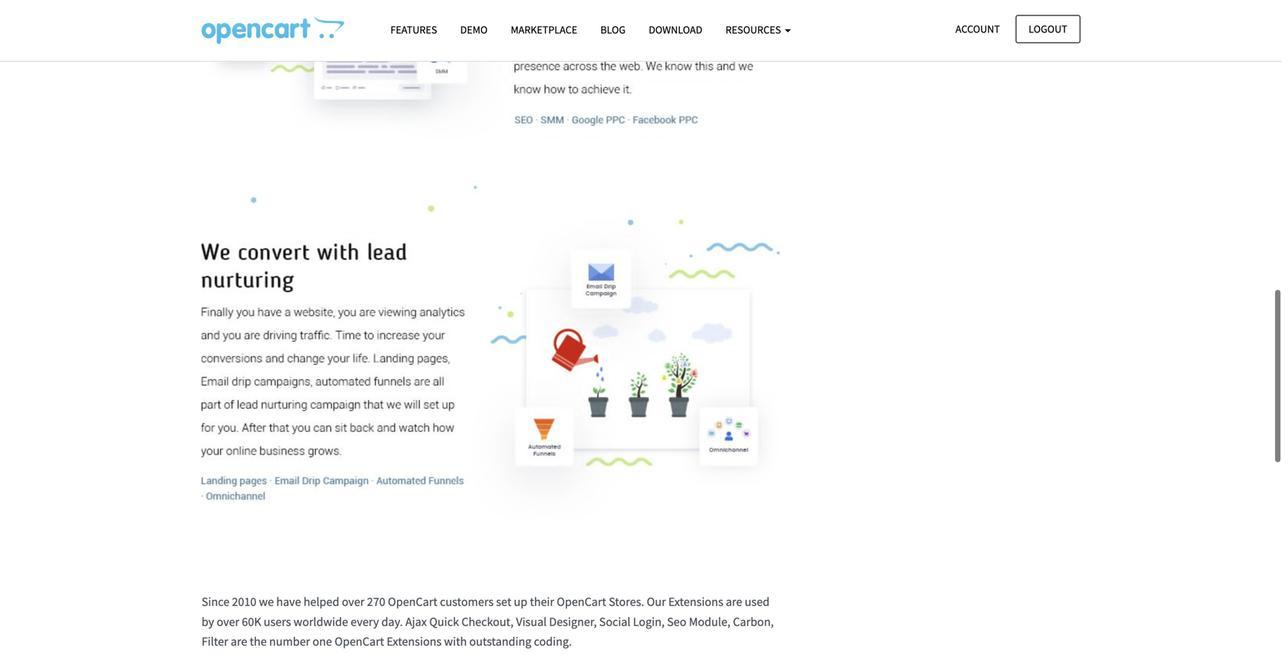 Task type: locate. For each thing, give the bounding box(es) containing it.
outstanding
[[470, 634, 532, 649]]

60k
[[242, 614, 261, 630]]

opencart up designer,
[[557, 594, 607, 610]]

are
[[726, 594, 743, 610], [231, 634, 247, 649]]

worldwide
[[294, 614, 348, 630]]

0 horizontal spatial over
[[217, 614, 239, 630]]

over up the every
[[342, 594, 365, 610]]

social
[[599, 614, 631, 630]]

1 horizontal spatial are
[[726, 594, 743, 610]]

quick
[[430, 614, 459, 630]]

1 horizontal spatial opencart
[[388, 594, 438, 610]]

0 horizontal spatial are
[[231, 634, 247, 649]]

marketplace
[[511, 23, 578, 37]]

extensions down ajax
[[387, 634, 442, 649]]

since 2010 we have helped over 270 opencart customers set up their opencart stores. our extensions are used by over 60k users worldwide every day. ajax quick checkout, visual designer, social login, seo module, carbon, filter are the number one opencart extensions with outstanding coding.
[[202, 594, 774, 649]]

270
[[367, 594, 386, 610]]

0 horizontal spatial extensions
[[387, 634, 442, 649]]

features link
[[379, 16, 449, 43]]

over
[[342, 594, 365, 610], [217, 614, 239, 630]]

extensions up module,
[[669, 594, 724, 610]]

1 horizontal spatial extensions
[[669, 594, 724, 610]]

ajax
[[406, 614, 427, 630]]

opencart up ajax
[[388, 594, 438, 610]]

one
[[313, 634, 332, 649]]

opencart - partner dreamvention oü image
[[202, 16, 344, 44]]

0 vertical spatial extensions
[[669, 594, 724, 610]]

1 vertical spatial over
[[217, 614, 239, 630]]

seo
[[667, 614, 687, 630]]

every
[[351, 614, 379, 630]]

1 vertical spatial are
[[231, 634, 247, 649]]

opencart down the every
[[335, 634, 384, 649]]

are left used
[[726, 594, 743, 610]]

blog link
[[589, 16, 637, 43]]

2010
[[232, 594, 257, 610]]

have
[[276, 594, 301, 610]]

2 horizontal spatial opencart
[[557, 594, 607, 610]]

resources link
[[714, 16, 803, 43]]

the
[[250, 634, 267, 649]]

their
[[530, 594, 554, 610]]

are left the
[[231, 634, 247, 649]]

1 horizontal spatial over
[[342, 594, 365, 610]]

module,
[[689, 614, 731, 630]]

we
[[259, 594, 274, 610]]

extensions
[[669, 594, 724, 610], [387, 634, 442, 649]]

over right by
[[217, 614, 239, 630]]

since
[[202, 594, 230, 610]]

day.
[[382, 614, 403, 630]]

opencart
[[388, 594, 438, 610], [557, 594, 607, 610], [335, 634, 384, 649]]

account link
[[943, 15, 1014, 43]]

customers
[[440, 594, 494, 610]]

0 horizontal spatial opencart
[[335, 634, 384, 649]]



Task type: vqa. For each thing, say whether or not it's contained in the screenshot.
folder
no



Task type: describe. For each thing, give the bounding box(es) containing it.
visual
[[516, 614, 547, 630]]

checkout,
[[462, 614, 514, 630]]

our
[[647, 594, 666, 610]]

download
[[649, 23, 703, 37]]

used
[[745, 594, 770, 610]]

number
[[269, 634, 310, 649]]

0 vertical spatial over
[[342, 594, 365, 610]]

up
[[514, 594, 528, 610]]

blog
[[601, 23, 626, 37]]

0 vertical spatial are
[[726, 594, 743, 610]]

login,
[[633, 614, 665, 630]]

set
[[496, 594, 512, 610]]

logout
[[1029, 22, 1068, 36]]

account
[[956, 22, 1000, 36]]

logout link
[[1016, 15, 1081, 43]]

features
[[391, 23, 437, 37]]

1 vertical spatial extensions
[[387, 634, 442, 649]]

download link
[[637, 16, 714, 43]]

resources
[[726, 23, 784, 37]]

helped
[[304, 594, 339, 610]]

marketplace link
[[499, 16, 589, 43]]

by
[[202, 614, 214, 630]]

demo
[[460, 23, 488, 37]]

coding.
[[534, 634, 572, 649]]

with
[[444, 634, 467, 649]]

filter
[[202, 634, 228, 649]]

demo link
[[449, 16, 499, 43]]

users
[[264, 614, 291, 630]]

carbon,
[[733, 614, 774, 630]]

stores.
[[609, 594, 645, 610]]

designer,
[[549, 614, 597, 630]]



